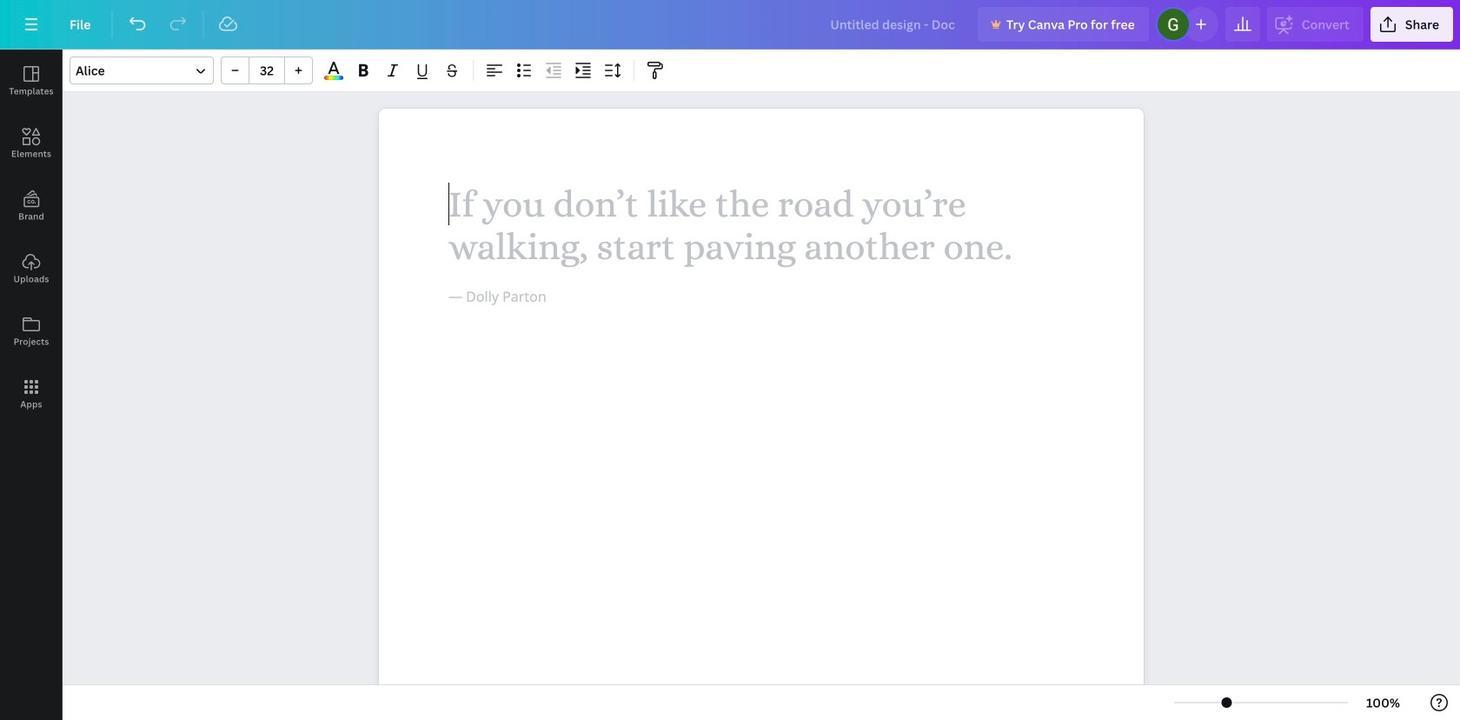 Task type: describe. For each thing, give the bounding box(es) containing it.
– – number field
[[255, 62, 279, 79]]

Design title text field
[[817, 7, 971, 42]]

main menu bar
[[0, 0, 1461, 50]]



Task type: locate. For each thing, give the bounding box(es) containing it.
Zoom button
[[1356, 689, 1412, 717]]

group
[[221, 57, 313, 84]]

None text field
[[379, 109, 1144, 720]]

color range image
[[325, 76, 343, 80]]

side panel tab list
[[0, 50, 63, 425]]



Task type: vqa. For each thing, say whether or not it's contained in the screenshot.
group
yes



